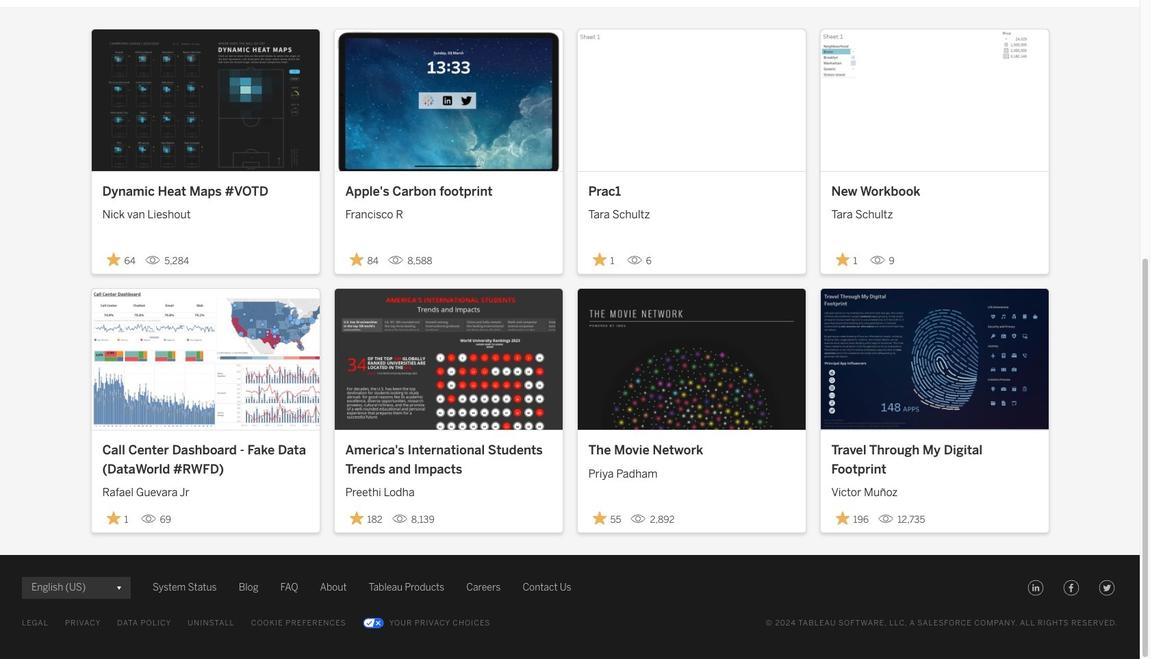 Task type: describe. For each thing, give the bounding box(es) containing it.
selected language element
[[32, 578, 121, 599]]



Task type: vqa. For each thing, say whether or not it's contained in the screenshot.
dialog
no



Task type: locate. For each thing, give the bounding box(es) containing it.
Remove Favorite button
[[102, 248, 140, 271], [346, 248, 383, 271], [589, 248, 622, 271], [832, 248, 865, 271], [102, 508, 135, 530], [346, 508, 387, 530], [589, 508, 626, 530], [832, 508, 874, 530]]

remove favorite image
[[107, 253, 120, 266], [593, 253, 607, 266], [107, 512, 120, 525], [836, 512, 850, 525]]

workbook thumbnail image
[[91, 30, 320, 171], [335, 30, 563, 171], [578, 30, 806, 171], [821, 30, 1049, 171], [91, 289, 320, 430], [335, 289, 563, 430], [578, 289, 806, 430], [821, 289, 1049, 430]]

remove favorite image
[[350, 253, 363, 266], [836, 253, 850, 266], [350, 512, 363, 525], [593, 512, 607, 525]]



